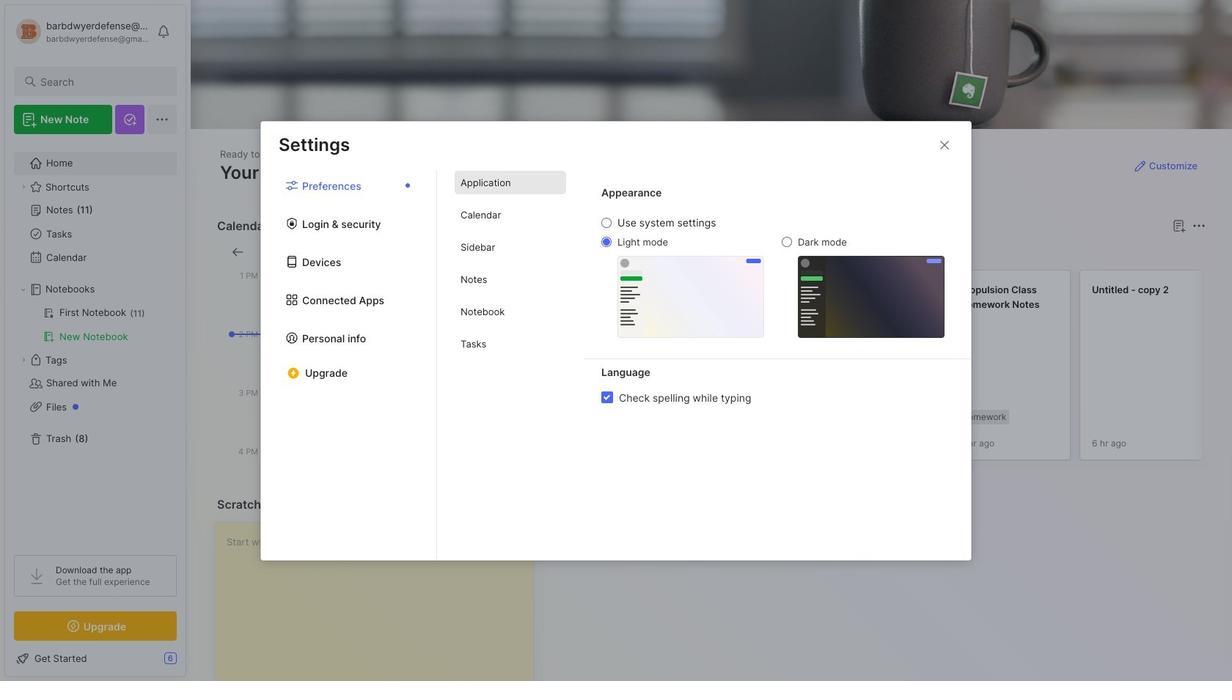 Task type: describe. For each thing, give the bounding box(es) containing it.
tree inside main element
[[5, 143, 186, 542]]

group inside main element
[[14, 302, 176, 349]]

close image
[[936, 136, 954, 154]]

Start writing… text field
[[227, 523, 533, 682]]



Task type: locate. For each thing, give the bounding box(es) containing it.
tab list
[[261, 171, 437, 560], [437, 171, 584, 560], [555, 244, 1204, 261]]

Search text field
[[40, 75, 164, 89]]

tab
[[455, 171, 567, 194], [455, 203, 567, 227], [455, 236, 567, 259], [555, 244, 598, 261], [604, 244, 663, 261], [455, 268, 567, 291], [455, 300, 567, 324], [455, 332, 567, 356]]

expand notebooks image
[[19, 285, 28, 294]]

None checkbox
[[602, 392, 614, 404]]

None search field
[[40, 73, 164, 90]]

option group
[[602, 216, 945, 338]]

tree
[[5, 143, 186, 542]]

none search field inside main element
[[40, 73, 164, 90]]

group
[[14, 302, 176, 349]]

main element
[[0, 0, 191, 682]]

None radio
[[602, 237, 612, 247], [782, 237, 793, 247], [602, 237, 612, 247], [782, 237, 793, 247]]

None radio
[[602, 218, 612, 228]]

expand tags image
[[19, 356, 28, 365]]

row group
[[552, 270, 1233, 470]]



Task type: vqa. For each thing, say whether or not it's contained in the screenshot.
row group
yes



